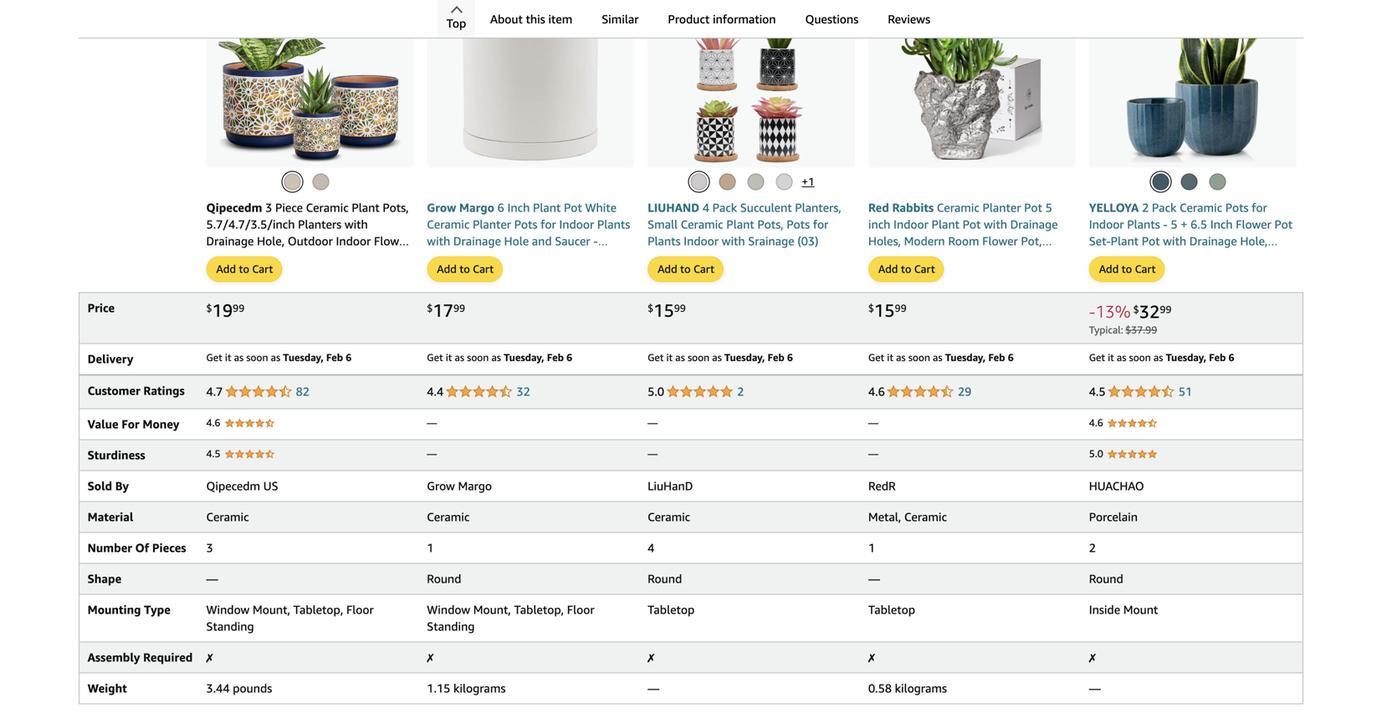 Task type: describe. For each thing, give the bounding box(es) containing it.
17
[[433, 300, 453, 321]]

-13% $ 32 99
[[1089, 301, 1172, 322]]

with inside 2 pack ceramic pots for indoor plants - 5 + 6.5 inch flower pot set-plant pot with drainage hole, suitable for succulents, aloe, cactus, snake plants, jade plant, herbs
[[1163, 234, 1186, 248]]

this
[[526, 12, 545, 26]]

pots inside 2 pack ceramic pots for indoor plants - 5 + 6.5 inch flower pot set-plant pot with drainage hole, suitable for succulents, aloe, cactus, snake plants, jade plant, herbs
[[1225, 201, 1249, 214]]

2 to from the left
[[460, 263, 470, 275]]

2 grow from the top
[[427, 479, 455, 493]]

6 as from the left
[[712, 352, 722, 363]]

with inside the 6 inch plant pot white ceramic planter pots for indoor plants with drainage hole and saucer - modern round matte houseplant pot
[[427, 234, 450, 248]]

pots left set,
[[206, 251, 229, 265]]

$ 17 99
[[427, 300, 465, 321]]

delivery
[[88, 352, 133, 366]]

price
[[88, 301, 115, 315]]

small
[[648, 217, 678, 231]]

51
[[1179, 385, 1192, 398]]

product information
[[668, 12, 776, 26]]

pounds
[[233, 682, 272, 695]]

2 vertical spatial 2
[[1089, 541, 1096, 555]]

3 for 3
[[206, 541, 213, 555]]

qipecedm for qipecedm
[[206, 201, 265, 214]]

6 inch plant pot white ceramic planter pots for indoor plants with drainage hole and saucer - modern round matte houseplant pot
[[427, 201, 630, 265]]

2 soon from the left
[[467, 352, 489, 363]]

plant inside 2 pack ceramic pots for indoor plants - 5 + 6.5 inch flower pot set-plant pot with drainage hole, suitable for succulents, aloe, cactus, snake plants, jade plant, herbs
[[1111, 234, 1139, 248]]

for inside 3 piece ceramic plant pots, 5.7/4.7/3.5/inch planters with drainage hole, outdoor indoor flower pots set, modern decorative plant pots for lilies, cacti, succulents, snakes, bamboo(blue)
[[233, 268, 248, 281]]

0 vertical spatial 32
[[1139, 301, 1160, 322]]

about this item
[[490, 12, 572, 26]]

1 add to cart from the left
[[216, 263, 273, 275]]

2 get it as soon as tuesday, feb 6 from the left
[[427, 352, 572, 363]]

for right value
[[122, 417, 139, 431]]

3 ✗ from the left
[[648, 651, 654, 664]]

0.58 kilograms
[[868, 682, 947, 695]]

red rabbits
[[868, 201, 937, 214]]

4 get from the left
[[868, 352, 884, 363]]

kilograms for 1.15 kilograms
[[453, 682, 506, 695]]

grow margo 6 inch plant pot white ceramic planter pots for indoor plants with drainage hole and saucer - modern round matte houseplant pot image
[[457, 0, 604, 168]]

suitable
[[1089, 251, 1133, 265]]

2 horizontal spatial 4.6
[[1089, 417, 1103, 429]]

bamboo(blue)
[[249, 284, 324, 298]]

herbs
[[1224, 268, 1255, 281]]

4 to from the left
[[901, 263, 911, 275]]

for inside 4 pack succulent planters, small ceramic plant pots, pots for plants indoor with srainage (03)
[[813, 217, 828, 231]]

outdoor inside 3 piece ceramic plant pots, 5.7/4.7/3.5/inch planters with drainage hole, outdoor indoor flower pots set, modern decorative plant pots for lilies, cacti, succulents, snakes, bamboo(blue)
[[288, 234, 333, 248]]

5 add from the left
[[1099, 263, 1119, 275]]

material
[[88, 510, 133, 524]]

1 window from the left
[[206, 603, 250, 617]]

13%
[[1095, 301, 1131, 321]]

+1
[[802, 175, 815, 188]]

1 it from the left
[[225, 352, 231, 363]]

pot up room
[[963, 217, 981, 231]]

4 for 4
[[648, 541, 654, 555]]

$ 19 99
[[206, 300, 244, 321]]

82
[[296, 385, 310, 398]]

office
[[957, 251, 988, 265]]

plant right 'decorative'
[[359, 251, 387, 265]]

4 cart from the left
[[914, 263, 935, 275]]

3 to from the left
[[680, 263, 691, 275]]

set,
[[233, 251, 253, 265]]

typical: $37.99
[[1089, 324, 1157, 336]]

value
[[88, 417, 118, 431]]

inside
[[1089, 603, 1120, 617]]

1 grow margo from the top
[[427, 201, 497, 214]]

drainage inside 2 pack ceramic pots for indoor plants - 5 + 6.5 inch flower pot set-plant pot with drainage hole, suitable for succulents, aloe, cactus, snake plants, jade plant, herbs
[[1189, 234, 1237, 248]]

1 vertical spatial 4.5
[[206, 448, 220, 460]]

5 cart from the left
[[1135, 263, 1156, 275]]

4 feb from the left
[[988, 352, 1005, 363]]

ceramic planter pot 5 inch indoor plant pot with drainage holes, modern room flower pot, decorate home, office & outdoor plants lilies, cacti, succulents, snakes, and bamboo silver
[[868, 201, 1072, 298]]

4.4
[[427, 385, 444, 398]]

pot right houseplant
[[607, 251, 625, 265]]

0.58
[[868, 682, 892, 695]]

sold by
[[88, 479, 129, 493]]

pot up cactus,
[[1274, 217, 1293, 231]]

cacti, inside ceramic planter pot 5 inch indoor plant pot with drainage holes, modern room flower pot, decorate home, office & outdoor plants lilies, cacti, succulents, snakes, and bamboo silver
[[937, 268, 966, 281]]

lilies, inside ceramic planter pot 5 inch indoor plant pot with drainage holes, modern room flower pot, decorate home, office & outdoor plants lilies, cacti, succulents, snakes, and bamboo silver
[[904, 268, 934, 281]]

2 15 from the left
[[874, 300, 895, 321]]

questions
[[805, 12, 859, 26]]

sold
[[88, 479, 112, 493]]

1 floor from the left
[[346, 603, 374, 617]]

product
[[668, 12, 710, 26]]

holes,
[[868, 234, 901, 248]]

5 inside 2 pack ceramic pots for indoor plants - 5 + 6.5 inch flower pot set-plant pot with drainage hole, suitable for succulents, aloe, cactus, snake plants, jade plant, herbs
[[1171, 217, 1178, 231]]

5.7/4.7/3.5/inch
[[206, 217, 295, 231]]

cactus,
[[1247, 251, 1285, 265]]

indoor inside 3 piece ceramic plant pots, 5.7/4.7/3.5/inch planters with drainage hole, outdoor indoor flower pots set, modern decorative plant pots for lilies, cacti, succulents, snakes, bamboo(blue)
[[336, 234, 371, 248]]

2 floor from the left
[[567, 603, 594, 617]]

drainage inside ceramic planter pot 5 inch indoor plant pot with drainage holes, modern room flower pot, decorate home, office & outdoor plants lilies, cacti, succulents, snakes, and bamboo silver
[[1010, 217, 1058, 231]]

plant inside the 6 inch plant pot white ceramic planter pots for indoor plants with drainage hole and saucer - modern round matte houseplant pot
[[533, 201, 561, 214]]

$ inside $ 17 99
[[427, 302, 433, 314]]

succulents, inside ceramic planter pot 5 inch indoor plant pot with drainage holes, modern room flower pot, decorate home, office & outdoor plants lilies, cacti, succulents, snakes, and bamboo silver
[[969, 268, 1029, 281]]

4 pack succulent planters, small ceramic plant pots, pots for plants indoor with srainage (03)
[[648, 201, 841, 248]]

3 it from the left
[[666, 352, 673, 363]]

4 add to cart submit from the left
[[869, 257, 943, 281]]

type
[[144, 603, 171, 617]]

bamboo
[[891, 284, 936, 298]]

jade
[[1163, 268, 1187, 281]]

3 add from the left
[[658, 263, 677, 275]]

1 horizontal spatial 4.6
[[868, 385, 885, 398]]

5 get it as soon as tuesday, feb 6 from the left
[[1089, 352, 1234, 363]]

yelloya
[[1089, 201, 1142, 214]]

plants inside 4 pack succulent planters, small ceramic plant pots, pots for plants indoor with srainage (03)
[[648, 234, 681, 248]]

for up cactus,
[[1252, 201, 1267, 214]]

1 tabletop from the left
[[648, 603, 695, 617]]

mounting
[[88, 603, 141, 617]]

indoor inside 2 pack ceramic pots for indoor plants - 5 + 6.5 inch flower pot set-plant pot with drainage hole, suitable for succulents, aloe, cactus, snake plants, jade plant, herbs
[[1089, 217, 1124, 231]]

(03)
[[797, 234, 819, 248]]

29
[[958, 385, 972, 398]]

planters,
[[795, 201, 841, 214]]

3 for 3 piece ceramic plant pots, 5.7/4.7/3.5/inch planters with drainage hole, outdoor indoor flower pots set, modern decorative plant pots for lilies, cacti, succulents, snakes, bamboo(blue)
[[265, 201, 272, 214]]

2 cart from the left
[[473, 263, 494, 275]]

1 ✗ from the left
[[206, 651, 213, 664]]

us
[[263, 479, 278, 493]]

pots inside the 6 inch plant pot white ceramic planter pots for indoor plants with drainage hole and saucer - modern round matte houseplant pot
[[514, 217, 537, 231]]

1 horizontal spatial 4.5
[[1089, 385, 1106, 398]]

metal,
[[868, 510, 901, 524]]

inch
[[868, 217, 890, 231]]

1 vertical spatial 32
[[516, 385, 530, 398]]

5 it from the left
[[1108, 352, 1114, 363]]

$ inside $ 19 99
[[206, 302, 212, 314]]

99 inside $ 19 99
[[233, 302, 244, 314]]

19
[[212, 300, 233, 321]]

4.7
[[206, 385, 223, 398]]

item
[[548, 12, 572, 26]]

2 tabletop from the left
[[868, 603, 915, 617]]

1 soon from the left
[[246, 352, 268, 363]]

inch inside the 6 inch plant pot white ceramic planter pots for indoor plants with drainage hole and saucer - modern round matte houseplant pot
[[507, 201, 530, 214]]

metal, ceramic
[[868, 510, 947, 524]]

reviews
[[888, 12, 930, 26]]

4 as from the left
[[491, 352, 501, 363]]

red
[[868, 201, 889, 214]]

1 as from the left
[[234, 352, 244, 363]]

inside mount
[[1089, 603, 1158, 617]]

decorate
[[868, 251, 916, 265]]

ratings
[[143, 384, 185, 398]]

weight
[[88, 682, 127, 695]]

set-
[[1089, 234, 1111, 248]]

plants inside 2 pack ceramic pots for indoor plants - 5 + 6.5 inch flower pot set-plant pot with drainage hole, suitable for succulents, aloe, cactus, snake plants, jade plant, herbs
[[1127, 217, 1160, 231]]

1 get it as soon as tuesday, feb 6 from the left
[[206, 352, 352, 363]]

3.44 pounds
[[206, 682, 272, 695]]

saucer
[[555, 234, 590, 248]]

1.15 kilograms
[[427, 682, 506, 695]]

white
[[585, 201, 617, 214]]

piece
[[275, 201, 303, 214]]

rabbits
[[892, 201, 934, 214]]

number of pieces
[[88, 541, 186, 555]]

2 it from the left
[[446, 352, 452, 363]]

shape
[[88, 572, 121, 586]]

99 inside -13% $ 32 99
[[1160, 304, 1172, 315]]

2 add from the left
[[437, 263, 457, 275]]

2 standing from the left
[[427, 620, 475, 634]]

3 soon from the left
[[688, 352, 710, 363]]

indoor inside 4 pack succulent planters, small ceramic plant pots, pots for plants indoor with srainage (03)
[[684, 234, 719, 248]]

0 vertical spatial margo
[[459, 201, 494, 214]]

liuhand 4 pack succulent planters, small ceramic plant pots, pots for plants indoor with srainage (03) image
[[687, 0, 815, 168]]

qipecedm for qipecedm us
[[206, 479, 260, 493]]

2 tuesday, from the left
[[504, 352, 544, 363]]

2 1 from the left
[[868, 541, 875, 555]]

+1 link
[[802, 171, 815, 193]]

hole
[[504, 234, 529, 248]]

cacti, inside 3 piece ceramic plant pots, 5.7/4.7/3.5/inch planters with drainage hole, outdoor indoor flower pots set, modern decorative plant pots for lilies, cacti, succulents, snakes, bamboo(blue)
[[284, 268, 313, 281]]

1.15
[[427, 682, 450, 695]]

aloe,
[[1217, 251, 1244, 265]]

porcelain
[[1089, 510, 1138, 524]]

1 window mount, tabletop, floor standing from the left
[[206, 603, 374, 634]]

2 inside 2 pack ceramic pots for indoor plants - 5 + 6.5 inch flower pot set-plant pot with drainage hole, suitable for succulents, aloe, cactus, snake plants, jade plant, herbs
[[1142, 201, 1149, 214]]

succulents, for with
[[1154, 251, 1214, 265]]

planters
[[298, 217, 341, 231]]

decorative
[[300, 251, 356, 265]]

succulent
[[740, 201, 792, 214]]

pack for plants
[[1152, 201, 1177, 214]]

5 get from the left
[[1089, 352, 1105, 363]]

houseplant
[[543, 251, 604, 265]]

inch inside 2 pack ceramic pots for indoor plants - 5 + 6.5 inch flower pot set-plant pot with drainage hole, suitable for succulents, aloe, cactus, snake plants, jade plant, herbs
[[1210, 217, 1233, 231]]

4 tuesday, from the left
[[945, 352, 986, 363]]

customer ratings
[[88, 384, 185, 398]]

6.5
[[1191, 217, 1207, 231]]

silver
[[939, 284, 968, 298]]



Task type: locate. For each thing, give the bounding box(es) containing it.
with left srainage
[[722, 234, 745, 248]]

plants inside the 6 inch plant pot white ceramic planter pots for indoor plants with drainage hole and saucer - modern round matte houseplant pot
[[597, 217, 630, 231]]

srainage
[[748, 234, 794, 248]]

for inside the 6 inch plant pot white ceramic planter pots for indoor plants with drainage hole and saucer - modern round matte houseplant pot
[[541, 217, 556, 231]]

Add to Cart submit
[[207, 257, 281, 281], [428, 257, 502, 281], [648, 257, 723, 281], [869, 257, 943, 281], [1090, 257, 1164, 281]]

0 horizontal spatial $ 15 99
[[648, 300, 686, 321]]

for down the planters,
[[813, 217, 828, 231]]

drainage inside 3 piece ceramic plant pots, 5.7/4.7/3.5/inch planters with drainage hole, outdoor indoor flower pots set, modern decorative plant pots for lilies, cacti, succulents, snakes, bamboo(blue)
[[206, 234, 254, 248]]

add to cart up bamboo
[[878, 263, 935, 275]]

0 vertical spatial grow margo
[[427, 201, 497, 214]]

1 horizontal spatial outdoor
[[1003, 251, 1048, 265]]

&
[[991, 251, 1000, 265]]

cart up bamboo
[[914, 263, 935, 275]]

add to cart submit up $ 19 99
[[207, 257, 281, 281]]

0 vertical spatial 2
[[1142, 201, 1149, 214]]

red rabbits ceramic planter pot 5 inch indoor plant pot with drainage holes, modern room flower pot, decorate home, office & outdoor plants lilies, cacti, succulents, snakes, and bamboo silver image
[[897, 0, 1047, 168]]

hole, inside 3 piece ceramic plant pots, 5.7/4.7/3.5/inch planters with drainage hole, outdoor indoor flower pots set, modern decorative plant pots for lilies, cacti, succulents, snakes, bamboo(blue)
[[257, 234, 285, 248]]

0 horizontal spatial 5.0
[[648, 385, 664, 398]]

0 horizontal spatial and
[[532, 234, 552, 248]]

+
[[1181, 217, 1188, 231]]

0 vertical spatial 3
[[265, 201, 272, 214]]

flower
[[1236, 217, 1271, 231], [374, 234, 410, 248], [982, 234, 1018, 248]]

with up 17
[[427, 234, 450, 248]]

add down holes,
[[878, 263, 898, 275]]

1 add from the left
[[216, 263, 236, 275]]

1 horizontal spatial tabletop
[[868, 603, 915, 617]]

1 kilograms from the left
[[453, 682, 506, 695]]

2 horizontal spatial 2
[[1142, 201, 1149, 214]]

1 horizontal spatial 2
[[1089, 541, 1096, 555]]

0 horizontal spatial pots,
[[383, 201, 409, 214]]

1 qipecedm from the top
[[206, 201, 265, 214]]

add to cart down set-
[[1099, 263, 1156, 275]]

1 horizontal spatial inch
[[1210, 217, 1233, 231]]

liuhand
[[648, 201, 703, 214]]

tabletop
[[648, 603, 695, 617], [868, 603, 915, 617]]

2 $ 15 99 from the left
[[868, 300, 907, 321]]

0 horizontal spatial 4.6
[[206, 417, 220, 429]]

snakes, up $ 19 99
[[206, 284, 246, 298]]

with right planters
[[345, 217, 368, 231]]

succulents, inside 3 piece ceramic plant pots, 5.7/4.7/3.5/inch planters with drainage hole, outdoor indoor flower pots set, modern decorative plant pots for lilies, cacti, succulents, snakes, bamboo(blue)
[[316, 268, 376, 281]]

kilograms for 0.58 kilograms
[[895, 682, 947, 695]]

plant up room
[[932, 217, 960, 231]]

planter inside ceramic planter pot 5 inch indoor plant pot with drainage holes, modern room flower pot, decorate home, office & outdoor plants lilies, cacti, succulents, snakes, and bamboo silver
[[983, 201, 1021, 214]]

with inside 4 pack succulent planters, small ceramic plant pots, pots for plants indoor with srainage (03)
[[722, 234, 745, 248]]

pot,
[[1021, 234, 1042, 248]]

3 piece ceramic plant pots, 5.7/4.7/3.5/inch planters with drainage hole, outdoor indoor flower pots set, modern decorative plant pots for lilies, cacti, succulents, snakes, bamboo(blue)
[[206, 201, 410, 298]]

modern inside the 6 inch plant pot white ceramic planter pots for indoor plants with drainage hole and saucer - modern round matte houseplant pot
[[427, 251, 468, 265]]

add to cart submit down set-
[[1090, 257, 1164, 281]]

1 horizontal spatial 5.0
[[1089, 448, 1103, 460]]

ceramic
[[306, 201, 349, 214], [937, 201, 980, 214], [1180, 201, 1222, 214], [427, 217, 470, 231], [681, 217, 723, 231], [206, 510, 249, 524], [427, 510, 470, 524], [648, 510, 690, 524], [904, 510, 947, 524]]

and
[[532, 234, 552, 248], [868, 284, 888, 298]]

1 pack from the left
[[712, 201, 737, 214]]

1 horizontal spatial 4
[[703, 201, 709, 214]]

ceramic inside 3 piece ceramic plant pots, 5.7/4.7/3.5/inch planters with drainage hole, outdoor indoor flower pots set, modern decorative plant pots for lilies, cacti, succulents, snakes, bamboo(blue)
[[306, 201, 349, 214]]

tabletop,
[[293, 603, 343, 617], [514, 603, 564, 617]]

to right snake
[[1122, 263, 1132, 275]]

1 vertical spatial grow
[[427, 479, 455, 493]]

cacti, up bamboo(blue)
[[284, 268, 313, 281]]

snakes, inside 3 piece ceramic plant pots, 5.7/4.7/3.5/inch planters with drainage hole, outdoor indoor flower pots set, modern decorative plant pots for lilies, cacti, succulents, snakes, bamboo(blue)
[[206, 284, 246, 298]]

to up $ 17 99
[[460, 263, 470, 275]]

cacti,
[[284, 268, 313, 281], [937, 268, 966, 281]]

plants down "white"
[[597, 217, 630, 231]]

get
[[206, 352, 222, 363], [427, 352, 443, 363], [648, 352, 664, 363], [868, 352, 884, 363], [1089, 352, 1105, 363]]

lilies, up bamboo
[[904, 268, 934, 281]]

1 horizontal spatial pots,
[[757, 217, 784, 231]]

yelloya 2 pack ceramic pots for indoor plants - 5 + 6.5 inch flower pot set-plant pot with drainage hole, suitable for succulents, aloe, cactus, snake plants, jade plant, herbs image
[[1121, 0, 1264, 168]]

0 horizontal spatial lilies,
[[251, 268, 281, 281]]

4
[[703, 201, 709, 214], [648, 541, 654, 555]]

succulents, inside 2 pack ceramic pots for indoor plants - 5 + 6.5 inch flower pot set-plant pot with drainage hole, suitable for succulents, aloe, cactus, snake plants, jade plant, herbs
[[1154, 251, 1214, 265]]

lilies, inside 3 piece ceramic plant pots, 5.7/4.7/3.5/inch planters with drainage hole, outdoor indoor flower pots set, modern decorative plant pots for lilies, cacti, succulents, snakes, bamboo(blue)
[[251, 268, 281, 281]]

add to cart submit up $ 17 99
[[428, 257, 502, 281]]

2 horizontal spatial flower
[[1236, 217, 1271, 231]]

2 vertical spatial -
[[1089, 301, 1095, 321]]

0 horizontal spatial cacti,
[[284, 268, 313, 281]]

4.5 up qipecedm us
[[206, 448, 220, 460]]

1 horizontal spatial snakes,
[[1032, 268, 1072, 281]]

pack inside 2 pack ceramic pots for indoor plants - 5 + 6.5 inch flower pot set-plant pot with drainage hole, suitable for succulents, aloe, cactus, snake plants, jade plant, herbs
[[1152, 201, 1177, 214]]

2 cacti, from the left
[[937, 268, 966, 281]]

modern inside ceramic planter pot 5 inch indoor plant pot with drainage holes, modern room flower pot, decorate home, office & outdoor plants lilies, cacti, succulents, snakes, and bamboo silver
[[904, 234, 945, 248]]

5 add to cart submit from the left
[[1090, 257, 1164, 281]]

hole, up cactus,
[[1240, 234, 1268, 248]]

plant inside 4 pack succulent planters, small ceramic plant pots, pots for plants indoor with srainage (03)
[[726, 217, 754, 231]]

1 cacti, from the left
[[284, 268, 313, 281]]

lilies, up bamboo(blue)
[[251, 268, 281, 281]]

1 mount, from the left
[[253, 603, 290, 617]]

0 horizontal spatial 32
[[516, 385, 530, 398]]

indoor inside the 6 inch plant pot white ceramic planter pots for indoor plants with drainage hole and saucer - modern round matte houseplant pot
[[559, 217, 594, 231]]

mount
[[1123, 603, 1158, 617]]

1 horizontal spatial pack
[[1152, 201, 1177, 214]]

4 add from the left
[[878, 263, 898, 275]]

modern
[[904, 234, 945, 248], [256, 251, 297, 265], [427, 251, 468, 265]]

1 get from the left
[[206, 352, 222, 363]]

1 horizontal spatial and
[[868, 284, 888, 298]]

0 horizontal spatial window
[[206, 603, 250, 617]]

qipecedm 3 piece ceramic plant pots, 5.7/4.7/3.5/inch planters with drainage hole, outdoor indoor flower pots set, modern decorative plant pots for lilies, cacti, succulents, snakes, bamboo(blue) image
[[214, 0, 406, 168]]

window
[[206, 603, 250, 617], [427, 603, 470, 617]]

add to cart submit down small
[[648, 257, 723, 281]]

ceramic inside ceramic planter pot 5 inch indoor plant pot with drainage holes, modern room flower pot, decorate home, office & outdoor plants lilies, cacti, succulents, snakes, and bamboo silver
[[937, 201, 980, 214]]

modern up $ 17 99
[[427, 251, 468, 265]]

1
[[427, 541, 434, 555], [868, 541, 875, 555]]

window mount, tabletop, floor standing up "pounds"
[[206, 603, 374, 634]]

plant down the succulent
[[726, 217, 754, 231]]

succulents, down &
[[969, 268, 1029, 281]]

to down 5.7/4.7/3.5/inch
[[239, 263, 249, 275]]

4 get it as soon as tuesday, feb 6 from the left
[[868, 352, 1014, 363]]

plant
[[352, 201, 380, 214], [533, 201, 561, 214], [726, 217, 754, 231], [932, 217, 960, 231], [1111, 234, 1139, 248], [359, 251, 387, 265]]

cart left matte
[[473, 263, 494, 275]]

standing up 1.15
[[427, 620, 475, 634]]

5 left +
[[1171, 217, 1178, 231]]

pots, inside 4 pack succulent planters, small ceramic plant pots, pots for plants indoor with srainage (03)
[[757, 217, 784, 231]]

99 inside $ 17 99
[[453, 302, 465, 314]]

hole, inside 2 pack ceramic pots for indoor plants - 5 + 6.5 inch flower pot set-plant pot with drainage hole, suitable for succulents, aloe, cactus, snake plants, jade plant, herbs
[[1240, 234, 1268, 248]]

pots, inside 3 piece ceramic plant pots, 5.7/4.7/3.5/inch planters with drainage hole, outdoor indoor flower pots set, modern decorative plant pots for lilies, cacti, succulents, snakes, bamboo(blue)
[[383, 201, 409, 214]]

1 horizontal spatial mount,
[[473, 603, 511, 617]]

hole, down 5.7/4.7/3.5/inch
[[257, 234, 285, 248]]

mount,
[[253, 603, 290, 617], [473, 603, 511, 617]]

tuesday,
[[283, 352, 324, 363], [504, 352, 544, 363], [724, 352, 765, 363], [945, 352, 986, 363], [1166, 352, 1206, 363]]

cart left jade
[[1135, 263, 1156, 275]]

- right saucer
[[593, 234, 598, 248]]

4 down liuhand
[[648, 541, 654, 555]]

$ inside -13% $ 32 99
[[1133, 304, 1139, 315]]

0 horizontal spatial succulents,
[[316, 268, 376, 281]]

2 lilies, from the left
[[904, 268, 934, 281]]

2 horizontal spatial succulents,
[[1154, 251, 1214, 265]]

1 15 from the left
[[653, 300, 674, 321]]

1 vertical spatial grow margo
[[427, 479, 492, 493]]

5 add to cart from the left
[[1099, 263, 1156, 275]]

information
[[713, 12, 776, 26]]

succulents,
[[1154, 251, 1214, 265], [316, 268, 376, 281], [969, 268, 1029, 281]]

0 horizontal spatial 1
[[427, 541, 434, 555]]

indoor inside ceramic planter pot 5 inch indoor plant pot with drainage holes, modern room flower pot, decorate home, office & outdoor plants lilies, cacti, succulents, snakes, and bamboo silver
[[894, 217, 929, 231]]

add to cart submit up bamboo
[[869, 257, 943, 281]]

standing up 3.44 pounds
[[206, 620, 254, 634]]

3 tuesday, from the left
[[724, 352, 765, 363]]

redr
[[868, 479, 896, 493]]

0 horizontal spatial tabletop
[[648, 603, 695, 617]]

1 horizontal spatial kilograms
[[895, 682, 947, 695]]

snakes,
[[1032, 268, 1072, 281], [206, 284, 246, 298]]

0 vertical spatial -
[[1163, 217, 1168, 231]]

cart down 4 pack succulent planters, small ceramic plant pots, pots for plants indoor with srainage (03)
[[694, 263, 714, 275]]

1 horizontal spatial $ 15 99
[[868, 300, 907, 321]]

$37.99
[[1125, 324, 1157, 336]]

2 grow margo from the top
[[427, 479, 492, 493]]

flower inside 2 pack ceramic pots for indoor plants - 5 + 6.5 inch flower pot set-plant pot with drainage hole, suitable for succulents, aloe, cactus, snake plants, jade plant, herbs
[[1236, 217, 1271, 231]]

outdoor inside ceramic planter pot 5 inch indoor plant pot with drainage holes, modern room flower pot, decorate home, office & outdoor plants lilies, cacti, succulents, snakes, and bamboo silver
[[1003, 251, 1048, 265]]

1 horizontal spatial flower
[[982, 234, 1018, 248]]

plants down small
[[648, 234, 681, 248]]

5 left yelloya
[[1045, 201, 1052, 214]]

indoor up set-
[[1089, 217, 1124, 231]]

2 horizontal spatial -
[[1163, 217, 1168, 231]]

1 horizontal spatial 32
[[1139, 301, 1160, 322]]

about
[[490, 12, 523, 26]]

3 feb from the left
[[768, 352, 785, 363]]

- up typical:
[[1089, 301, 1095, 321]]

1 to from the left
[[239, 263, 249, 275]]

- inside 2 pack ceramic pots for indoor plants - 5 + 6.5 inch flower pot set-plant pot with drainage hole, suitable for succulents, aloe, cactus, snake plants, jade plant, herbs
[[1163, 217, 1168, 231]]

1 vertical spatial 2
[[737, 385, 744, 398]]

ceramic inside the 6 inch plant pot white ceramic planter pots for indoor plants with drainage hole and saucer - modern round matte houseplant pot
[[427, 217, 470, 231]]

4.5 down typical:
[[1089, 385, 1106, 398]]

3 inside 3 piece ceramic plant pots, 5.7/4.7/3.5/inch planters with drainage hole, outdoor indoor flower pots set, modern decorative plant pots for lilies, cacti, succulents, snakes, bamboo(blue)
[[265, 201, 272, 214]]

snakes, down pot,
[[1032, 268, 1072, 281]]

15
[[653, 300, 674, 321], [874, 300, 895, 321]]

1 horizontal spatial 15
[[874, 300, 895, 321]]

5 soon from the left
[[1129, 352, 1151, 363]]

modern right set,
[[256, 251, 297, 265]]

1 grow from the top
[[427, 201, 456, 214]]

0 horizontal spatial modern
[[256, 251, 297, 265]]

round
[[471, 251, 505, 265], [427, 572, 461, 586], [648, 572, 682, 586], [1089, 572, 1123, 586]]

3 add to cart submit from the left
[[648, 257, 723, 281]]

drainage left "hole"
[[453, 234, 501, 248]]

window up 1.15
[[427, 603, 470, 617]]

1 horizontal spatial 5
[[1171, 217, 1178, 231]]

1 horizontal spatial succulents,
[[969, 268, 1029, 281]]

standing
[[206, 620, 254, 634], [427, 620, 475, 634]]

0 horizontal spatial flower
[[374, 234, 410, 248]]

2 get from the left
[[427, 352, 443, 363]]

window mount, tabletop, floor standing
[[206, 603, 374, 634], [427, 603, 594, 634]]

to down liuhand
[[680, 263, 691, 275]]

0 horizontal spatial 3
[[206, 541, 213, 555]]

0 vertical spatial 5.0
[[648, 385, 664, 398]]

1 horizontal spatial planter
[[983, 201, 1021, 214]]

drainage down 6.5
[[1189, 234, 1237, 248]]

of
[[135, 541, 149, 555]]

ceramic inside 4 pack succulent planters, small ceramic plant pots, pots for plants indoor with srainage (03)
[[681, 217, 723, 231]]

1 horizontal spatial 3
[[265, 201, 272, 214]]

8 as from the left
[[933, 352, 942, 363]]

1 horizontal spatial window
[[427, 603, 470, 617]]

0 horizontal spatial 4
[[648, 541, 654, 555]]

0 horizontal spatial -
[[593, 234, 598, 248]]

2 tabletop, from the left
[[514, 603, 564, 617]]

4 ✗ from the left
[[868, 651, 875, 664]]

plants inside ceramic planter pot 5 inch indoor plant pot with drainage holes, modern room flower pot, decorate home, office & outdoor plants lilies, cacti, succulents, snakes, and bamboo silver
[[868, 268, 901, 281]]

outdoor
[[288, 234, 333, 248], [1003, 251, 1048, 265]]

1 standing from the left
[[206, 620, 254, 634]]

matte
[[508, 251, 540, 265]]

3 add to cart from the left
[[658, 263, 714, 275]]

pot up plants, at the top right
[[1142, 234, 1160, 248]]

pots up "hole"
[[514, 217, 537, 231]]

1 vertical spatial -
[[593, 234, 598, 248]]

flower inside 3 piece ceramic plant pots, 5.7/4.7/3.5/inch planters with drainage hole, outdoor indoor flower pots set, modern decorative plant pots for lilies, cacti, succulents, snakes, bamboo(blue)
[[374, 234, 410, 248]]

5.0
[[648, 385, 664, 398], [1089, 448, 1103, 460]]

1 vertical spatial planter
[[473, 217, 511, 231]]

4 left the succulent
[[703, 201, 709, 214]]

3 cart from the left
[[694, 263, 714, 275]]

planter up "hole"
[[473, 217, 511, 231]]

9 as from the left
[[1117, 352, 1126, 363]]

0 horizontal spatial planter
[[473, 217, 511, 231]]

pot left "white"
[[564, 201, 582, 214]]

snake
[[1089, 268, 1121, 281]]

with up &
[[984, 217, 1007, 231]]

6 inside the 6 inch plant pot white ceramic planter pots for indoor plants with drainage hole and saucer - modern round matte houseplant pot
[[497, 201, 504, 214]]

pots up aloe, on the right of the page
[[1225, 201, 1249, 214]]

pack left the succulent
[[712, 201, 737, 214]]

add
[[216, 263, 236, 275], [437, 263, 457, 275], [658, 263, 677, 275], [878, 263, 898, 275], [1099, 263, 1119, 275]]

1 tabletop, from the left
[[293, 603, 343, 617]]

for up saucer
[[541, 217, 556, 231]]

0 horizontal spatial tabletop,
[[293, 603, 343, 617]]

add down small
[[658, 263, 677, 275]]

1 tuesday, from the left
[[283, 352, 324, 363]]

drainage up set,
[[206, 234, 254, 248]]

flower for for
[[1236, 217, 1271, 231]]

with inside 3 piece ceramic plant pots, 5.7/4.7/3.5/inch planters with drainage hole, outdoor indoor flower pots set, modern decorative plant pots for lilies, cacti, succulents, snakes, bamboo(blue)
[[345, 217, 368, 231]]

2 add to cart submit from the left
[[428, 257, 502, 281]]

succulents, down 'decorative'
[[316, 268, 376, 281]]

outdoor down pot,
[[1003, 251, 1048, 265]]

$ 15 99
[[648, 300, 686, 321], [868, 300, 907, 321]]

and left bamboo
[[868, 284, 888, 298]]

and inside the 6 inch plant pot white ceramic planter pots for indoor plants with drainage hole and saucer - modern round matte houseplant pot
[[532, 234, 552, 248]]

indoor down the 'rabbits'
[[894, 217, 929, 231]]

0 vertical spatial 4.5
[[1089, 385, 1106, 398]]

0 vertical spatial pots,
[[383, 201, 409, 214]]

with
[[345, 217, 368, 231], [984, 217, 1007, 231], [427, 234, 450, 248], [722, 234, 745, 248], [1163, 234, 1186, 248]]

mount, up "pounds"
[[253, 603, 290, 617]]

1 cart from the left
[[252, 263, 273, 275]]

1 vertical spatial inch
[[1210, 217, 1233, 231]]

plants down decorate
[[868, 268, 901, 281]]

kilograms right 1.15
[[453, 682, 506, 695]]

mount, up the 1.15 kilograms at the left bottom of page
[[473, 603, 511, 617]]

pieces
[[152, 541, 186, 555]]

2 as from the left
[[271, 352, 280, 363]]

modern inside 3 piece ceramic plant pots, 5.7/4.7/3.5/inch planters with drainage hole, outdoor indoor flower pots set, modern decorative plant pots for lilies, cacti, succulents, snakes, bamboo(blue)
[[256, 251, 297, 265]]

assembly required
[[88, 651, 193, 664]]

to up bamboo
[[901, 263, 911, 275]]

1 horizontal spatial hole,
[[1240, 234, 1268, 248]]

5 inside ceramic planter pot 5 inch indoor plant pot with drainage holes, modern room flower pot, decorate home, office & outdoor plants lilies, cacti, succulents, snakes, and bamboo silver
[[1045, 201, 1052, 214]]

for down set,
[[233, 268, 248, 281]]

1 $ 15 99 from the left
[[648, 300, 686, 321]]

mounting type
[[88, 603, 171, 617]]

add to cart up $ 17 99
[[437, 263, 494, 275]]

kilograms right 0.58
[[895, 682, 947, 695]]

1 horizontal spatial floor
[[567, 603, 594, 617]]

-
[[1163, 217, 1168, 231], [593, 234, 598, 248], [1089, 301, 1095, 321]]

huachao
[[1089, 479, 1144, 493]]

outdoor down planters
[[288, 234, 333, 248]]

5 ✗ from the left
[[1089, 651, 1096, 664]]

2 window mount, tabletop, floor standing from the left
[[427, 603, 594, 634]]

drainage inside the 6 inch plant pot white ceramic planter pots for indoor plants with drainage hole and saucer - modern round matte houseplant pot
[[453, 234, 501, 248]]

qipecedm
[[206, 201, 265, 214], [206, 479, 260, 493]]

0 vertical spatial snakes,
[[1032, 268, 1072, 281]]

flower inside ceramic planter pot 5 inch indoor plant pot with drainage holes, modern room flower pot, decorate home, office & outdoor plants lilies, cacti, succulents, snakes, and bamboo silver
[[982, 234, 1018, 248]]

window mount, tabletop, floor standing up the 1.15 kilograms at the left bottom of page
[[427, 603, 594, 634]]

2 feb from the left
[[547, 352, 564, 363]]

pots up (03)
[[787, 217, 810, 231]]

plant up saucer
[[533, 201, 561, 214]]

1 horizontal spatial lilies,
[[904, 268, 934, 281]]

flower for pots,
[[374, 234, 410, 248]]

indoor down liuhand
[[684, 234, 719, 248]]

2 mount, from the left
[[473, 603, 511, 617]]

1 vertical spatial outdoor
[[1003, 251, 1048, 265]]

lilies,
[[251, 268, 281, 281], [904, 268, 934, 281]]

0 vertical spatial inch
[[507, 201, 530, 214]]

4 for 4 pack succulent planters, small ceramic plant pots, pots for plants indoor with srainage (03)
[[703, 201, 709, 214]]

by
[[115, 479, 129, 493]]

planter inside the 6 inch plant pot white ceramic planter pots for indoor plants with drainage hole and saucer - modern round matte houseplant pot
[[473, 217, 511, 231]]

assembly
[[88, 651, 140, 664]]

0 horizontal spatial kilograms
[[453, 682, 506, 695]]

plant,
[[1190, 268, 1221, 281]]

1 1 from the left
[[427, 541, 434, 555]]

inch right 6.5
[[1210, 217, 1233, 231]]

round inside the 6 inch plant pot white ceramic planter pots for indoor plants with drainage hole and saucer - modern round matte houseplant pot
[[471, 251, 505, 265]]

2 pack from the left
[[1152, 201, 1177, 214]]

0 vertical spatial outdoor
[[288, 234, 333, 248]]

0 horizontal spatial 4.5
[[206, 448, 220, 460]]

1 horizontal spatial window mount, tabletop, floor standing
[[427, 603, 594, 634]]

and inside ceramic planter pot 5 inch indoor plant pot with drainage holes, modern room flower pot, decorate home, office & outdoor plants lilies, cacti, succulents, snakes, and bamboo silver
[[868, 284, 888, 298]]

0 vertical spatial grow
[[427, 201, 456, 214]]

pots up 19
[[206, 268, 229, 281]]

2 add to cart from the left
[[437, 263, 494, 275]]

for up plants, at the top right
[[1136, 251, 1151, 265]]

0 horizontal spatial 5
[[1045, 201, 1052, 214]]

add to cart down 5.7/4.7/3.5/inch
[[216, 263, 273, 275]]

window right type
[[206, 603, 250, 617]]

2 window from the left
[[427, 603, 470, 617]]

qipecedm us
[[206, 479, 278, 493]]

money
[[143, 417, 179, 431]]

pack for plant
[[712, 201, 737, 214]]

as
[[234, 352, 244, 363], [271, 352, 280, 363], [455, 352, 464, 363], [491, 352, 501, 363], [675, 352, 685, 363], [712, 352, 722, 363], [896, 352, 906, 363], [933, 352, 942, 363], [1117, 352, 1126, 363], [1154, 352, 1163, 363]]

0 horizontal spatial floor
[[346, 603, 374, 617]]

0 horizontal spatial outdoor
[[288, 234, 333, 248]]

add up $ 19 99
[[216, 263, 236, 275]]

1 vertical spatial and
[[868, 284, 888, 298]]

pack inside 4 pack succulent planters, small ceramic plant pots, pots for plants indoor with srainage (03)
[[712, 201, 737, 214]]

1 vertical spatial margo
[[458, 479, 492, 493]]

0 vertical spatial 5
[[1045, 201, 1052, 214]]

4.6
[[868, 385, 885, 398], [206, 417, 220, 429], [1089, 417, 1103, 429]]

5 as from the left
[[675, 352, 685, 363]]

1 feb from the left
[[326, 352, 343, 363]]

0 horizontal spatial standing
[[206, 620, 254, 634]]

3 right the pieces at the bottom of page
[[206, 541, 213, 555]]

soon
[[246, 352, 268, 363], [467, 352, 489, 363], [688, 352, 710, 363], [908, 352, 930, 363], [1129, 352, 1151, 363]]

3 get it as soon as tuesday, feb 6 from the left
[[648, 352, 793, 363]]

$
[[206, 302, 212, 314], [427, 302, 433, 314], [648, 302, 653, 314], [868, 302, 874, 314], [1133, 304, 1139, 315]]

0 horizontal spatial pack
[[712, 201, 737, 214]]

it
[[225, 352, 231, 363], [446, 352, 452, 363], [666, 352, 673, 363], [887, 352, 893, 363], [1108, 352, 1114, 363]]

1 add to cart submit from the left
[[207, 257, 281, 281]]

5 to from the left
[[1122, 263, 1132, 275]]

snakes, inside ceramic planter pot 5 inch indoor plant pot with drainage holes, modern room flower pot, decorate home, office & outdoor plants lilies, cacti, succulents, snakes, and bamboo silver
[[1032, 268, 1072, 281]]

pack right yelloya
[[1152, 201, 1177, 214]]

0 horizontal spatial 15
[[653, 300, 674, 321]]

5
[[1045, 201, 1052, 214], [1171, 217, 1178, 231]]

0 horizontal spatial mount,
[[253, 603, 290, 617]]

1 horizontal spatial 1
[[868, 541, 875, 555]]

0 vertical spatial and
[[532, 234, 552, 248]]

2 kilograms from the left
[[895, 682, 947, 695]]

—
[[427, 417, 437, 429], [648, 417, 658, 429], [868, 417, 878, 429], [427, 448, 437, 460], [648, 448, 658, 460], [868, 448, 878, 460], [206, 572, 218, 586], [868, 572, 880, 586], [648, 682, 659, 695], [1089, 682, 1101, 695]]

feb
[[326, 352, 343, 363], [547, 352, 564, 363], [768, 352, 785, 363], [988, 352, 1005, 363], [1209, 352, 1226, 363]]

cacti, up silver
[[937, 268, 966, 281]]

value for money
[[88, 417, 179, 431]]

customer
[[88, 384, 140, 398]]

4 soon from the left
[[908, 352, 930, 363]]

3 left piece
[[265, 201, 272, 214]]

add up $ 17 99
[[437, 263, 457, 275]]

margo
[[459, 201, 494, 214], [458, 479, 492, 493]]

0 horizontal spatial snakes,
[[206, 284, 246, 298]]

4 inside 4 pack succulent planters, small ceramic plant pots, pots for plants indoor with srainage (03)
[[703, 201, 709, 214]]

plants down yelloya
[[1127, 217, 1160, 231]]

indoor up 'decorative'
[[336, 234, 371, 248]]

1 vertical spatial pots,
[[757, 217, 784, 231]]

1 horizontal spatial cacti,
[[937, 268, 966, 281]]

7 as from the left
[[896, 352, 906, 363]]

2 pack ceramic pots for indoor plants - 5 + 6.5 inch flower pot set-plant pot with drainage hole, suitable for succulents, aloe, cactus, snake plants, jade plant, herbs
[[1089, 201, 1293, 281]]

plant inside ceramic planter pot 5 inch indoor plant pot with drainage holes, modern room flower pot, decorate home, office & outdoor plants lilies, cacti, succulents, snakes, and bamboo silver
[[932, 217, 960, 231]]

10 as from the left
[[1154, 352, 1163, 363]]

5 tuesday, from the left
[[1166, 352, 1206, 363]]

sturdiness
[[88, 448, 145, 462]]

4 add to cart from the left
[[878, 263, 935, 275]]

1 vertical spatial qipecedm
[[206, 479, 260, 493]]

2 ✗ from the left
[[427, 651, 434, 664]]

3 get from the left
[[648, 352, 664, 363]]

pots,
[[383, 201, 409, 214], [757, 217, 784, 231]]

1 vertical spatial 3
[[206, 541, 213, 555]]

1 horizontal spatial -
[[1089, 301, 1095, 321]]

- left +
[[1163, 217, 1168, 231]]

plant up 'decorative'
[[352, 201, 380, 214]]

succulents, for plant
[[316, 268, 376, 281]]

cart up bamboo(blue)
[[252, 263, 273, 275]]

1 hole, from the left
[[257, 234, 285, 248]]

1 lilies, from the left
[[251, 268, 281, 281]]

0 vertical spatial planter
[[983, 201, 1021, 214]]

with inside ceramic planter pot 5 inch indoor plant pot with drainage holes, modern room flower pot, decorate home, office & outdoor plants lilies, cacti, succulents, snakes, and bamboo silver
[[984, 217, 1007, 231]]

succulents, up jade
[[1154, 251, 1214, 265]]

cart
[[252, 263, 273, 275], [473, 263, 494, 275], [694, 263, 714, 275], [914, 263, 935, 275], [1135, 263, 1156, 275]]

1 horizontal spatial modern
[[427, 251, 468, 265]]

1 vertical spatial 5
[[1171, 217, 1178, 231]]

- inside the 6 inch plant pot white ceramic planter pots for indoor plants with drainage hole and saucer - modern round matte houseplant pot
[[593, 234, 598, 248]]

1 horizontal spatial standing
[[427, 620, 475, 634]]

3 as from the left
[[455, 352, 464, 363]]

2 horizontal spatial modern
[[904, 234, 945, 248]]

4 it from the left
[[887, 352, 893, 363]]

0 horizontal spatial 2
[[737, 385, 744, 398]]

qipecedm up 5.7/4.7/3.5/inch
[[206, 201, 265, 214]]

room
[[948, 234, 979, 248]]

pots inside 4 pack succulent planters, small ceramic plant pots, pots for plants indoor with srainage (03)
[[787, 217, 810, 231]]

indoor
[[559, 217, 594, 231], [894, 217, 929, 231], [1089, 217, 1124, 231], [336, 234, 371, 248], [684, 234, 719, 248]]

pot up pot,
[[1024, 201, 1042, 214]]

top
[[446, 16, 466, 30]]

- inside -13% $ 32 99
[[1089, 301, 1095, 321]]

ceramic inside 2 pack ceramic pots for indoor plants - 5 + 6.5 inch flower pot set-plant pot with drainage hole, suitable for succulents, aloe, cactus, snake plants, jade plant, herbs
[[1180, 201, 1222, 214]]

2 hole, from the left
[[1240, 234, 1268, 248]]

0 horizontal spatial inch
[[507, 201, 530, 214]]

and up matte
[[532, 234, 552, 248]]

5 feb from the left
[[1209, 352, 1226, 363]]



Task type: vqa. For each thing, say whether or not it's contained in the screenshot.


